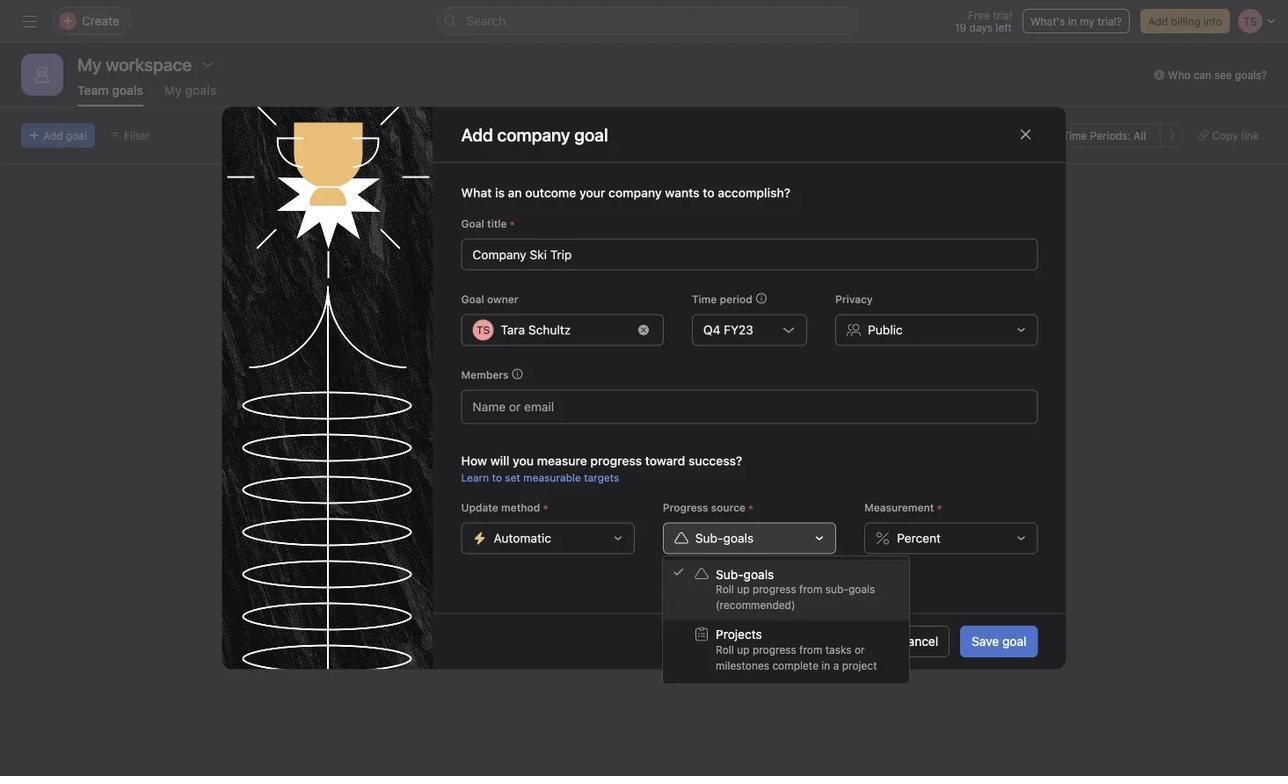 Task type: locate. For each thing, give the bounding box(es) containing it.
1 roll from the top
[[716, 584, 734, 596]]

to left 'align'
[[405, 235, 416, 250]]

up
[[737, 584, 750, 596], [737, 644, 750, 656]]

(recommended)
[[716, 599, 796, 612]]

what's in my trial?
[[1031, 15, 1122, 27]]

goals for sub-goals
[[724, 531, 754, 546]]

1 goal from the top
[[461, 218, 484, 230]]

your down mission title text field
[[274, 235, 300, 250]]

ts
[[477, 324, 490, 336], [1009, 515, 1022, 528]]

0 vertical spatial sub-
[[696, 531, 724, 546]]

1 vertical spatial roll
[[716, 644, 734, 656]]

required image down the learn to set measurable targets link
[[540, 503, 551, 513]]

how
[[461, 454, 487, 468]]

roll down projects
[[716, 644, 734, 656]]

1 horizontal spatial company
[[609, 186, 662, 200]]

inspired.
[[560, 235, 609, 250]]

0 vertical spatial from
[[800, 584, 823, 596]]

goal inside button
[[1003, 635, 1027, 649]]

0 horizontal spatial company
[[303, 235, 355, 250]]

goal left owner
[[461, 293, 484, 306]]

1 horizontal spatial can
[[1194, 69, 1212, 81]]

mission
[[358, 235, 401, 250]]

from up the complete
[[800, 644, 823, 656]]

q4
[[704, 323, 721, 337]]

1 horizontal spatial required image
[[540, 503, 551, 513]]

required image
[[507, 219, 518, 229], [540, 503, 551, 513], [934, 503, 945, 513]]

goal for add goal
[[66, 129, 87, 142]]

required image up and
[[507, 219, 518, 229]]

your down 'goal title' at the top of page
[[450, 235, 475, 250]]

progress up the complete
[[753, 644, 797, 656]]

company inside dialog
[[609, 186, 662, 200]]

public
[[868, 323, 903, 337]]

2 roll from the top
[[716, 644, 734, 656]]

free trial 19 days left
[[955, 9, 1012, 33]]

team goals
[[77, 83, 143, 98]]

sub-goals button
[[663, 523, 837, 555]]

progress up targets
[[591, 454, 642, 468]]

1 vertical spatial company
[[303, 235, 355, 250]]

my workspace
[[77, 54, 192, 74]]

company left mission
[[303, 235, 355, 250]]

full
[[725, 235, 742, 250]]

0 horizontal spatial can
[[789, 235, 809, 250]]

progress up (recommended)
[[753, 584, 797, 596]]

info
[[1204, 15, 1223, 27]]

progress
[[663, 502, 708, 514]]

see
[[1215, 69, 1232, 81]]

a
[[834, 660, 839, 672]]

stay
[[533, 235, 557, 250]]

0 vertical spatial in
[[1069, 15, 1077, 27]]

1 vertical spatial sub-
[[716, 567, 744, 582]]

roll inside sub-goals roll up progress from sub-goals (recommended)
[[716, 584, 734, 596]]

add inside dialog
[[461, 124, 493, 145]]

progress for up
[[753, 584, 797, 596]]

2 up from the top
[[737, 644, 750, 656]]

goals up (recommended)
[[744, 567, 774, 582]]

in left a
[[822, 660, 831, 672]]

add for add billing info
[[1149, 15, 1169, 27]]

Enter goal name text field
[[461, 239, 1038, 270]]

automatic
[[494, 531, 551, 546]]

save
[[972, 635, 999, 649]]

1 up from the top
[[737, 584, 750, 596]]

sub- for sub-goals roll up progress from sub-goals (recommended)
[[716, 567, 744, 582]]

goals
[[112, 83, 143, 98], [185, 83, 217, 98], [724, 531, 754, 546], [744, 567, 774, 582], [849, 584, 876, 596]]

1 horizontal spatial to
[[492, 472, 502, 484]]

an
[[508, 186, 522, 200]]

trial
[[993, 9, 1012, 21]]

tara
[[501, 323, 525, 337]]

goal inside button
[[66, 129, 87, 142]]

0 vertical spatial roll
[[716, 584, 734, 596]]

goals for sub-goals roll up progress from sub-goals (recommended)
[[744, 567, 774, 582]]

goal for goal owner
[[461, 293, 484, 306]]

Name or email text field
[[473, 396, 568, 417]]

required image for percent
[[934, 503, 945, 513]]

1 vertical spatial to
[[492, 472, 502, 484]]

required image up percent "dropdown button"
[[934, 503, 945, 513]]

up inside sub-goals roll up progress from sub-goals (recommended)
[[737, 584, 750, 596]]

progress inside how will you measure progress toward success? learn to set measurable targets
[[591, 454, 642, 468]]

goals inside dropdown button
[[724, 531, 754, 546]]

up inside projects roll up progress from tasks or milestones complete in a project
[[737, 644, 750, 656]]

1 from from the top
[[800, 584, 823, 596]]

1 vertical spatial from
[[800, 644, 823, 656]]

Mission title text field
[[238, 179, 326, 219]]

0 vertical spatial progress
[[591, 454, 642, 468]]

up up (recommended)
[[737, 584, 750, 596]]

can left edit.
[[789, 235, 809, 250]]

roll up (recommended)
[[716, 584, 734, 596]]

0 horizontal spatial required image
[[507, 219, 518, 229]]

goal right the save
[[1003, 635, 1027, 649]]

1 horizontal spatial goal
[[1003, 635, 1027, 649]]

to left set
[[492, 472, 502, 484]]

0 horizontal spatial in
[[822, 660, 831, 672]]

goals for team goals
[[112, 83, 143, 98]]

required image for automatic
[[540, 503, 551, 513]]

with
[[698, 235, 722, 250]]

privacy
[[836, 293, 873, 306]]

goal down team
[[66, 129, 87, 142]]

goal owner
[[461, 293, 519, 306]]

1 vertical spatial goal
[[461, 293, 484, 306]]

my
[[1080, 15, 1095, 27]]

0 vertical spatial up
[[737, 584, 750, 596]]

0 vertical spatial goal
[[461, 218, 484, 230]]

progress for measure
[[591, 454, 642, 468]]

your right outcome
[[580, 186, 606, 200]]

goals down my workspace
[[112, 83, 143, 98]]

align
[[419, 235, 446, 250]]

goal title
[[461, 218, 507, 230]]

who
[[1168, 69, 1191, 81]]

targets
[[584, 472, 619, 484]]

in left my
[[1069, 15, 1077, 27]]

sub- inside dropdown button
[[696, 531, 724, 546]]

2 horizontal spatial your
[[580, 186, 606, 200]]

1 vertical spatial up
[[737, 644, 750, 656]]

roll
[[716, 584, 734, 596], [716, 644, 734, 656]]

0 vertical spatial ts
[[477, 324, 490, 336]]

can left see
[[1194, 69, 1212, 81]]

copy
[[1213, 129, 1239, 142]]

sub- inside sub-goals roll up progress from sub-goals (recommended)
[[716, 567, 744, 582]]

to
[[405, 235, 416, 250], [492, 472, 502, 484]]

0 horizontal spatial ts
[[477, 324, 490, 336]]

q4 fy23
[[704, 323, 754, 337]]

company left wants at the top right
[[609, 186, 662, 200]]

1 vertical spatial ts
[[1009, 515, 1022, 528]]

add for add goal
[[43, 129, 63, 142]]

add company goal
[[461, 124, 608, 145]]

1 horizontal spatial in
[[1069, 15, 1077, 27]]

add
[[1149, 15, 1169, 27], [461, 124, 493, 145], [43, 129, 63, 142], [248, 235, 271, 250]]

company goal
[[497, 124, 608, 145]]

complete
[[773, 660, 819, 672]]

1 vertical spatial in
[[822, 660, 831, 672]]

sub- down progress source
[[696, 531, 724, 546]]

your inside add company goal dialog
[[580, 186, 606, 200]]

goals
[[248, 296, 302, 321]]

progress inside sub-goals roll up progress from sub-goals (recommended)
[[753, 584, 797, 596]]

add for add company goal
[[461, 124, 493, 145]]

2 horizontal spatial required image
[[934, 503, 945, 513]]

save goal button
[[961, 626, 1038, 658]]

tasks
[[826, 644, 852, 656]]

1 horizontal spatial ts
[[1009, 515, 1022, 528]]

progress
[[591, 454, 642, 468], [753, 584, 797, 596], [753, 644, 797, 656]]

0 horizontal spatial to
[[405, 235, 416, 250]]

test a
[[263, 353, 299, 368]]

0 horizontal spatial goal
[[66, 129, 87, 142]]

from left sub-
[[800, 584, 823, 596]]

goals right 'my'
[[185, 83, 217, 98]]

search list box
[[437, 7, 859, 35]]

sub-goals
[[696, 531, 754, 546]]

goal
[[66, 129, 87, 142], [1003, 635, 1027, 649]]

sub-
[[826, 584, 849, 596]]

1 horizontal spatial your
[[450, 235, 475, 250]]

2 vertical spatial progress
[[753, 644, 797, 656]]

up down projects
[[737, 644, 750, 656]]

schultz
[[529, 323, 571, 337]]

company
[[609, 186, 662, 200], [303, 235, 355, 250]]

0 vertical spatial goal
[[66, 129, 87, 142]]

sub- down sub-goals
[[716, 567, 744, 582]]

0 vertical spatial company
[[609, 186, 662, 200]]

cancel
[[900, 635, 939, 649]]

search
[[467, 14, 506, 28]]

measure
[[537, 454, 587, 468]]

sub-
[[696, 531, 724, 546], [716, 567, 744, 582]]

from
[[800, 584, 823, 596], [800, 644, 823, 656]]

2 goal from the top
[[461, 293, 484, 306]]

team goals link
[[77, 83, 143, 106]]

sub-goals roll up progress from sub-goals (recommended)
[[716, 567, 876, 612]]

goals down source
[[724, 531, 754, 546]]

1 vertical spatial goal
[[1003, 635, 1027, 649]]

in inside projects roll up progress from tasks or milestones complete in a project
[[822, 660, 831, 672]]

2 from from the top
[[800, 644, 823, 656]]

1 vertical spatial progress
[[753, 584, 797, 596]]

goal left title
[[461, 218, 484, 230]]

0 vertical spatial to
[[405, 235, 416, 250]]

in
[[1069, 15, 1077, 27], [822, 660, 831, 672]]



Task type: describe. For each thing, give the bounding box(es) containing it.
add for add your company mission to align your work and stay inspired. only members with full access can edit.
[[248, 235, 271, 250]]

free
[[968, 9, 990, 21]]

goals for my goals
[[185, 83, 217, 98]]

update method
[[461, 502, 540, 514]]

and
[[509, 235, 530, 250]]

ts button
[[1005, 511, 1026, 532]]

project
[[842, 660, 877, 672]]

ts inside add company goal dialog
[[477, 324, 490, 336]]

is
[[495, 186, 505, 200]]

test
[[263, 353, 287, 368]]

progress inside projects roll up progress from tasks or milestones complete in a project
[[753, 644, 797, 656]]

required image
[[746, 503, 757, 513]]

sub- for sub-goals
[[696, 531, 724, 546]]

source
[[711, 502, 746, 514]]

link
[[1242, 129, 1260, 142]]

measurement
[[865, 502, 934, 514]]

my goals link
[[164, 83, 217, 106]]

days
[[970, 21, 993, 33]]

goals up or
[[849, 584, 876, 596]]

q4 fy23 button
[[692, 314, 808, 346]]

in inside button
[[1069, 15, 1077, 27]]

outcome
[[525, 186, 576, 200]]

period
[[720, 293, 753, 306]]

add your company mission to align your work and stay inspired. only members with full access can edit.
[[248, 235, 838, 250]]

add company goal dialog
[[222, 107, 1067, 670]]

tara schultz
[[501, 323, 571, 337]]

to accomplish?
[[703, 186, 791, 200]]

close this dialog image
[[1019, 128, 1033, 142]]

members
[[642, 235, 695, 250]]

you
[[513, 454, 534, 468]]

fy23
[[724, 323, 754, 337]]

search button
[[437, 7, 859, 35]]

projects
[[716, 628, 762, 642]]

0 horizontal spatial your
[[274, 235, 300, 250]]

wants
[[665, 186, 700, 200]]

cancel button
[[888, 626, 950, 658]]

method
[[501, 502, 540, 514]]

add goal button
[[21, 123, 95, 148]]

what is an outcome your company wants to accomplish?
[[461, 186, 791, 200]]

toward success?
[[645, 454, 743, 468]]

goal for goal title
[[461, 218, 484, 230]]

goals?
[[1235, 69, 1268, 81]]

trial?
[[1098, 15, 1122, 27]]

19
[[955, 21, 967, 33]]

measurable
[[524, 472, 581, 484]]

copy link button
[[1191, 123, 1268, 148]]

to inside how will you measure progress toward success? learn to set measurable targets
[[492, 472, 502, 484]]

work
[[478, 235, 505, 250]]

pt.
[[263, 468, 279, 482]]

time period
[[692, 293, 753, 306]]

0 vertical spatial can
[[1194, 69, 1212, 81]]

save goal
[[972, 635, 1027, 649]]

progress source
[[663, 502, 746, 514]]

i
[[282, 468, 286, 482]]

milestones
[[716, 660, 770, 672]]

from inside projects roll up progress from tasks or milestones complete in a project
[[800, 644, 823, 656]]

add billing info
[[1149, 15, 1223, 27]]

left
[[996, 21, 1012, 33]]

remove image
[[639, 325, 649, 336]]

will
[[491, 454, 510, 468]]

who can see goals?
[[1168, 69, 1268, 81]]

add goal
[[43, 129, 87, 142]]

1 vertical spatial can
[[789, 235, 809, 250]]

roll inside projects roll up progress from tasks or milestones complete in a project
[[716, 644, 734, 656]]

percent
[[897, 531, 941, 546]]

copy link
[[1213, 129, 1260, 142]]

update
[[461, 502, 499, 514]]

my
[[164, 83, 182, 98]]

members
[[461, 369, 509, 381]]

learn to set measurable targets link
[[461, 472, 619, 484]]

what's in my trial? button
[[1023, 9, 1130, 33]]

percent button
[[865, 523, 1038, 555]]

access
[[746, 235, 785, 250]]

or
[[855, 644, 865, 656]]

automatic button
[[461, 523, 635, 555]]

edit.
[[813, 235, 838, 250]]

ts inside ts button
[[1009, 515, 1022, 528]]

time
[[692, 293, 717, 306]]

owner
[[487, 293, 519, 306]]

add billing info button
[[1141, 9, 1231, 33]]

only
[[612, 235, 638, 250]]

a
[[290, 353, 299, 368]]

goal for save goal
[[1003, 635, 1027, 649]]

what
[[461, 186, 492, 200]]

from inside sub-goals roll up progress from sub-goals (recommended)
[[800, 584, 823, 596]]

my goals
[[164, 83, 217, 98]]

learn
[[461, 472, 489, 484]]

billing
[[1171, 15, 1201, 27]]

public button
[[836, 314, 1038, 346]]



Task type: vqa. For each thing, say whether or not it's contained in the screenshot.
List at left
no



